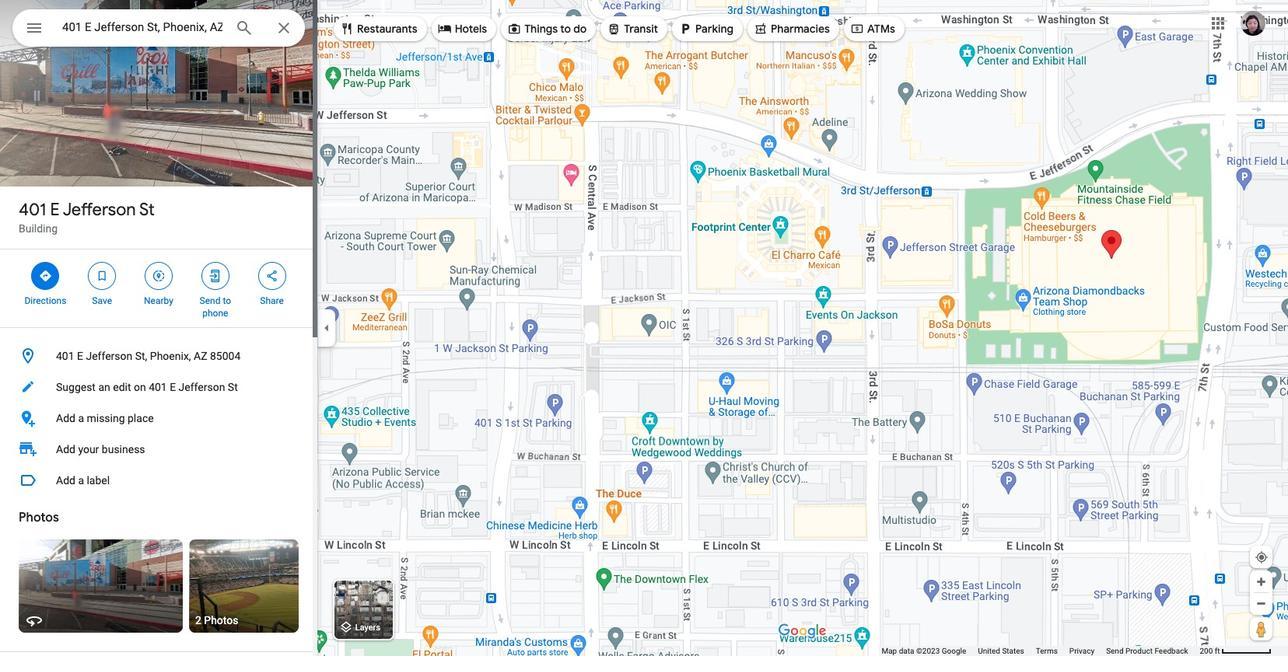 Task type: locate. For each thing, give the bounding box(es) containing it.
photos right 2
[[204, 615, 239, 627]]

e inside 401 e jefferson st, phoenix, az 85004 button
[[77, 350, 83, 363]]

401 inside 401 e jefferson st building
[[19, 199, 46, 221]]

1 horizontal spatial e
[[77, 350, 83, 363]]

e for st
[[50, 199, 60, 221]]

 pharmacies
[[754, 20, 830, 37]]

st up 
[[139, 199, 155, 221]]

2 a from the top
[[78, 475, 84, 487]]

map data ©2023 google
[[882, 648, 967, 656]]

1 horizontal spatial to
[[561, 22, 571, 36]]

add down suggest
[[56, 412, 75, 425]]

footer
[[882, 647, 1200, 657]]

to up phone
[[223, 296, 231, 307]]

1 vertical spatial jefferson
[[86, 350, 133, 363]]

0 horizontal spatial st
[[139, 199, 155, 221]]

2 photos button
[[189, 540, 299, 634]]

st down 85004
[[228, 381, 238, 394]]

to left do
[[561, 22, 571, 36]]

privacy button
[[1070, 647, 1095, 657]]

on
[[134, 381, 146, 394]]


[[679, 20, 693, 37]]

2 add from the top
[[56, 444, 75, 456]]

az
[[194, 350, 207, 363]]

none field inside 401 e jefferson st, phoenix, az 85004 field
[[62, 18, 223, 37]]

1 horizontal spatial 401
[[56, 350, 74, 363]]

business
[[102, 444, 145, 456]]

401 e jefferson st, phoenix, az 85004
[[56, 350, 241, 363]]

e down phoenix, on the bottom left
[[170, 381, 176, 394]]

1 add from the top
[[56, 412, 75, 425]]

directions
[[24, 296, 66, 307]]

1 vertical spatial st
[[228, 381, 238, 394]]

401 for st
[[19, 199, 46, 221]]

transit
[[624, 22, 658, 36]]

2 horizontal spatial e
[[170, 381, 176, 394]]

0 vertical spatial e
[[50, 199, 60, 221]]

0 vertical spatial a
[[78, 412, 84, 425]]

jefferson up an
[[86, 350, 133, 363]]

0 horizontal spatial e
[[50, 199, 60, 221]]

united states
[[979, 648, 1025, 656]]

to
[[561, 22, 571, 36], [223, 296, 231, 307]]

401 for st,
[[56, 350, 74, 363]]

200 ft button
[[1200, 648, 1272, 656]]

e up suggest
[[77, 350, 83, 363]]

terms
[[1036, 648, 1058, 656]]

united states button
[[979, 647, 1025, 657]]

a left "label"
[[78, 475, 84, 487]]

1 horizontal spatial st
[[228, 381, 238, 394]]

show street view coverage image
[[1251, 618, 1273, 641]]

jefferson
[[63, 199, 136, 221], [86, 350, 133, 363], [179, 381, 225, 394]]

a
[[78, 412, 84, 425], [78, 475, 84, 487]]

0 vertical spatial send
[[200, 296, 221, 307]]

1 vertical spatial add
[[56, 444, 75, 456]]

photos down the add a label
[[19, 511, 59, 526]]

0 vertical spatial 401
[[19, 199, 46, 221]]

3 add from the top
[[56, 475, 75, 487]]

send for send to phone
[[200, 296, 221, 307]]

2 vertical spatial e
[[170, 381, 176, 394]]

a left missing
[[78, 412, 84, 425]]

jefferson for st
[[63, 199, 136, 221]]

401 up suggest
[[56, 350, 74, 363]]

terms button
[[1036, 647, 1058, 657]]

send inside button
[[1107, 648, 1124, 656]]

product
[[1126, 648, 1153, 656]]

add left your
[[56, 444, 75, 456]]

st
[[139, 199, 155, 221], [228, 381, 238, 394]]

send inside send to phone
[[200, 296, 221, 307]]

0 vertical spatial to
[[561, 22, 571, 36]]

1 vertical spatial e
[[77, 350, 83, 363]]

1 vertical spatial send
[[1107, 648, 1124, 656]]

0 vertical spatial st
[[139, 199, 155, 221]]

atms
[[868, 22, 896, 36]]


[[754, 20, 768, 37]]

map
[[882, 648, 897, 656]]

0 vertical spatial add
[[56, 412, 75, 425]]

building
[[19, 223, 58, 235]]

pharmacies
[[771, 22, 830, 36]]

0 horizontal spatial 401
[[19, 199, 46, 221]]

jefferson for st,
[[86, 350, 133, 363]]

footer containing map data ©2023 google
[[882, 647, 1200, 657]]

1 vertical spatial 401
[[56, 350, 74, 363]]

85004
[[210, 350, 241, 363]]


[[508, 20, 522, 37]]

your
[[78, 444, 99, 456]]

footer inside google maps "element"
[[882, 647, 1200, 657]]

add your business
[[56, 444, 145, 456]]

add a label button
[[0, 465, 318, 497]]


[[851, 20, 865, 37]]

0 horizontal spatial photos
[[19, 511, 59, 526]]

send for send product feedback
[[1107, 648, 1124, 656]]

401 right on
[[149, 381, 167, 394]]

1 horizontal spatial photos
[[204, 615, 239, 627]]

 hotels
[[438, 20, 487, 37]]

2 vertical spatial add
[[56, 475, 75, 487]]

missing
[[87, 412, 125, 425]]

actions for 401 e jefferson st region
[[0, 250, 318, 328]]

add
[[56, 412, 75, 425], [56, 444, 75, 456], [56, 475, 75, 487]]

send to phone
[[200, 296, 231, 319]]

0 vertical spatial photos
[[19, 511, 59, 526]]

e inside 401 e jefferson st building
[[50, 199, 60, 221]]

zoom in image
[[1256, 577, 1268, 588]]

photos
[[19, 511, 59, 526], [204, 615, 239, 627]]

2 horizontal spatial 401
[[149, 381, 167, 394]]

401 e jefferson st building
[[19, 199, 155, 235]]

1 horizontal spatial send
[[1107, 648, 1124, 656]]

0 horizontal spatial send
[[200, 296, 221, 307]]

send product feedback button
[[1107, 647, 1189, 657]]

jefferson up 
[[63, 199, 136, 221]]

an
[[98, 381, 110, 394]]

label
[[87, 475, 110, 487]]

 things to do
[[508, 20, 587, 37]]


[[95, 268, 109, 285]]

401 up building
[[19, 199, 46, 221]]

add left "label"
[[56, 475, 75, 487]]

jefferson down the az
[[179, 381, 225, 394]]

401
[[19, 199, 46, 221], [56, 350, 74, 363], [149, 381, 167, 394]]

 restaurants
[[340, 20, 418, 37]]

states
[[1003, 648, 1025, 656]]

e inside suggest an edit on 401 e jefferson st button
[[170, 381, 176, 394]]

e up building
[[50, 199, 60, 221]]

send left product
[[1107, 648, 1124, 656]]

send up phone
[[200, 296, 221, 307]]

st,
[[135, 350, 147, 363]]

google
[[942, 648, 967, 656]]

0 horizontal spatial to
[[223, 296, 231, 307]]

e
[[50, 199, 60, 221], [77, 350, 83, 363], [170, 381, 176, 394]]

layers
[[355, 624, 381, 634]]

send
[[200, 296, 221, 307], [1107, 648, 1124, 656]]

0 vertical spatial jefferson
[[63, 199, 136, 221]]

nearby
[[144, 296, 173, 307]]

None field
[[62, 18, 223, 37]]

1 vertical spatial a
[[78, 475, 84, 487]]

 button
[[12, 9, 56, 50]]

1 vertical spatial to
[[223, 296, 231, 307]]

jefferson inside 401 e jefferson st building
[[63, 199, 136, 221]]

add a missing place button
[[0, 403, 318, 434]]

1 vertical spatial photos
[[204, 615, 239, 627]]

1 a from the top
[[78, 412, 84, 425]]



Task type: vqa. For each thing, say whether or not it's contained in the screenshot.
Change appearance icon
no



Task type: describe. For each thing, give the bounding box(es) containing it.
2 vertical spatial jefferson
[[179, 381, 225, 394]]

things
[[525, 22, 558, 36]]

2
[[195, 615, 201, 627]]

phoenix,
[[150, 350, 191, 363]]

200 ft
[[1200, 648, 1221, 656]]

add for add a missing place
[[56, 412, 75, 425]]

200
[[1200, 648, 1214, 656]]

st inside suggest an edit on 401 e jefferson st button
[[228, 381, 238, 394]]

feedback
[[1155, 648, 1189, 656]]

to inside  things to do
[[561, 22, 571, 36]]

privacy
[[1070, 648, 1095, 656]]

google maps element
[[0, 0, 1289, 657]]

united
[[979, 648, 1001, 656]]

phone
[[203, 308, 228, 319]]

zoom out image
[[1256, 598, 1268, 610]]

data
[[899, 648, 915, 656]]

hotels
[[455, 22, 487, 36]]

share
[[260, 296, 284, 307]]

st inside 401 e jefferson st building
[[139, 199, 155, 221]]

to inside send to phone
[[223, 296, 231, 307]]

401 e jefferson st, phoenix, az 85004 button
[[0, 341, 318, 372]]

©2023
[[917, 648, 940, 656]]

401 e jefferson st main content
[[0, 0, 318, 657]]


[[208, 268, 222, 285]]

show your location image
[[1255, 551, 1269, 565]]


[[438, 20, 452, 37]]

suggest
[[56, 381, 96, 394]]

2 photos
[[195, 615, 239, 627]]

add for add your business
[[56, 444, 75, 456]]

add for add a label
[[56, 475, 75, 487]]

google account: michele murakami  
(michele.murakami@adept.ai) image
[[1241, 11, 1266, 36]]

2 vertical spatial 401
[[149, 381, 167, 394]]


[[607, 20, 621, 37]]

 atms
[[851, 20, 896, 37]]

 transit
[[607, 20, 658, 37]]

add a missing place
[[56, 412, 154, 425]]

add your business link
[[0, 434, 318, 465]]


[[25, 17, 44, 39]]

 search field
[[12, 9, 305, 50]]

restaurants
[[357, 22, 418, 36]]

save
[[92, 296, 112, 307]]

send product feedback
[[1107, 648, 1189, 656]]

edit
[[113, 381, 131, 394]]

parking
[[696, 22, 734, 36]]


[[265, 268, 279, 285]]


[[340, 20, 354, 37]]

 parking
[[679, 20, 734, 37]]

add a label
[[56, 475, 110, 487]]

a for label
[[78, 475, 84, 487]]

e for st,
[[77, 350, 83, 363]]

401 E Jefferson St, Phoenix, AZ 85004 field
[[12, 9, 305, 47]]

photos inside button
[[204, 615, 239, 627]]

ft
[[1215, 648, 1221, 656]]

a for missing
[[78, 412, 84, 425]]

place
[[128, 412, 154, 425]]

do
[[574, 22, 587, 36]]

suggest an edit on 401 e jefferson st
[[56, 381, 238, 394]]

suggest an edit on 401 e jefferson st button
[[0, 372, 318, 403]]


[[152, 268, 166, 285]]


[[38, 268, 52, 285]]

collapse side panel image
[[318, 320, 335, 337]]



